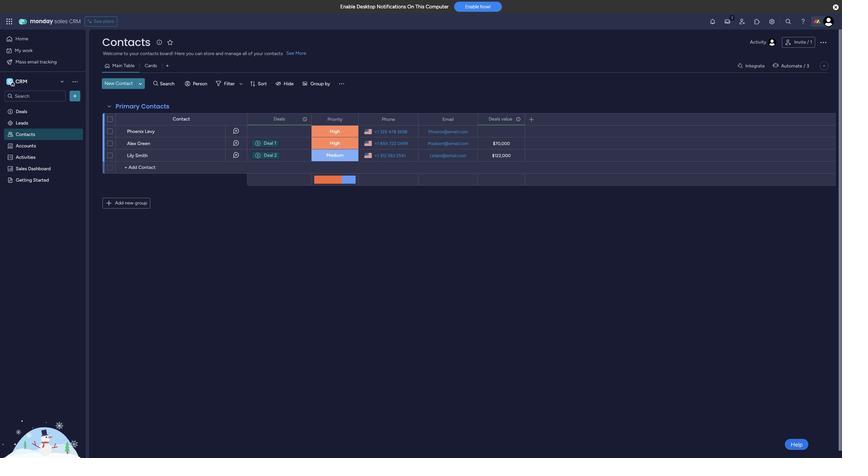 Task type: vqa. For each thing, say whether or not it's contained in the screenshot.
- within 'raise more on givebutter with fundraising pages, forms, and events, crm, email & texts - all for free.'
no



Task type: describe. For each thing, give the bounding box(es) containing it.
madison@email.com
[[428, 141, 469, 146]]

welcome to your contacts board! here you can store and manage all of your contacts see more
[[103, 50, 306, 56]]

activities
[[16, 154, 36, 160]]

filter button
[[213, 78, 245, 89]]

add view image
[[166, 63, 169, 68]]

primary contacts
[[116, 102, 170, 111]]

table
[[124, 63, 135, 69]]

478
[[389, 129, 396, 134]]

store
[[204, 51, 215, 56]]

0 vertical spatial crm
[[69, 17, 81, 25]]

hide button
[[273, 78, 298, 89]]

enable now!
[[465, 4, 491, 10]]

/ for 3
[[804, 63, 806, 69]]

new contact button
[[102, 78, 136, 89]]

contact inside "button"
[[116, 81, 133, 86]]

my work
[[15, 48, 33, 53]]

high for alex green
[[330, 141, 340, 146]]

deals inside field
[[489, 116, 500, 122]]

desktop
[[357, 4, 376, 10]]

$70,000
[[493, 141, 510, 146]]

welcome
[[103, 51, 123, 56]]

mass email tracking button
[[4, 57, 72, 67]]

+1 325 478 5698
[[375, 129, 408, 134]]

see inside button
[[94, 18, 102, 24]]

Email field
[[441, 116, 456, 123]]

new contact
[[105, 81, 133, 86]]

levy
[[145, 129, 155, 135]]

list box containing deals
[[0, 104, 86, 277]]

can
[[195, 51, 203, 56]]

hide
[[284, 81, 294, 87]]

$122,000
[[492, 153, 511, 158]]

svg image
[[255, 140, 261, 147]]

accounts
[[16, 143, 36, 149]]

workspace image
[[6, 78, 13, 85]]

lottie animation image
[[0, 391, 86, 459]]

phoenix levy
[[127, 129, 155, 135]]

christina overa image
[[824, 16, 834, 27]]

workspace selection element
[[6, 78, 28, 86]]

manage
[[225, 51, 241, 56]]

group
[[135, 200, 147, 206]]

1 horizontal spatial contact
[[173, 116, 190, 122]]

help button
[[785, 440, 809, 451]]

autopilot image
[[773, 61, 779, 70]]

add
[[115, 200, 124, 206]]

on
[[408, 4, 414, 10]]

see plans
[[94, 18, 114, 24]]

cards button
[[140, 61, 162, 71]]

5698
[[397, 129, 408, 134]]

3
[[807, 63, 809, 69]]

collapse board header image
[[822, 63, 827, 69]]

all
[[243, 51, 247, 56]]

monday
[[30, 17, 53, 25]]

722
[[389, 141, 396, 146]]

main table
[[112, 63, 135, 69]]

automate
[[782, 63, 803, 69]]

leilani@email.com
[[430, 153, 467, 158]]

medium
[[327, 153, 344, 158]]

mass
[[15, 59, 26, 65]]

options image for deals
[[302, 113, 307, 125]]

main
[[112, 63, 122, 69]]

alex green
[[127, 141, 150, 147]]

1 contacts from the left
[[140, 51, 159, 56]]

dashboard
[[28, 166, 51, 172]]

of
[[248, 51, 253, 56]]

group
[[311, 81, 324, 87]]

value
[[501, 116, 513, 122]]

and
[[216, 51, 223, 56]]

phone
[[382, 117, 395, 122]]

invite / 1 button
[[782, 37, 816, 48]]

enable desktop notifications on this computer
[[340, 4, 449, 10]]

options image for deals value
[[516, 113, 520, 125]]

+1 312 563 2541
[[375, 153, 406, 158]]

sort
[[258, 81, 267, 87]]

my work button
[[4, 45, 72, 56]]

invite / 1
[[795, 39, 812, 45]]

automate / 3
[[782, 63, 809, 69]]

public board image
[[7, 177, 13, 183]]

1 image
[[729, 14, 735, 21]]

Phone field
[[380, 116, 397, 123]]

enable for enable now!
[[465, 4, 479, 10]]

lottie animation element
[[0, 391, 86, 459]]

2 your from the left
[[254, 51, 263, 56]]

leilani@email.com link
[[429, 153, 468, 158]]

+1 for +1 325 478 5698
[[375, 129, 379, 134]]

deals inside field
[[274, 116, 285, 122]]

more
[[296, 50, 306, 56]]

sort button
[[247, 78, 271, 89]]

Contacts field
[[101, 35, 152, 50]]

sales dashboard
[[16, 166, 51, 172]]

1 vertical spatial 1
[[274, 141, 276, 146]]

invite
[[795, 39, 806, 45]]

green
[[137, 141, 150, 147]]

here
[[175, 51, 185, 56]]

+1 854 722 0499 link
[[372, 139, 408, 148]]

crm inside workspace selection element
[[15, 78, 27, 85]]

0499
[[398, 141, 408, 146]]

priority
[[328, 117, 343, 122]]

angle down image
[[139, 81, 142, 86]]

deal for deal 1
[[264, 141, 273, 146]]

high for phoenix levy
[[330, 129, 340, 135]]

getting started
[[16, 177, 49, 183]]

arrow down image
[[237, 80, 245, 88]]

add new group button
[[103, 198, 150, 209]]

by
[[325, 81, 330, 87]]

v2 search image
[[153, 80, 158, 88]]

enable for enable desktop notifications on this computer
[[340, 4, 356, 10]]

deal 2
[[264, 153, 277, 158]]



Task type: locate. For each thing, give the bounding box(es) containing it.
inbox image
[[724, 18, 731, 25]]

new
[[125, 200, 134, 206]]

madison@email.com link
[[427, 141, 470, 146]]

select product image
[[6, 18, 13, 25]]

2 vertical spatial contacts
[[16, 131, 35, 137]]

+1 inside 'link'
[[375, 153, 379, 158]]

options image
[[302, 113, 307, 125], [516, 113, 520, 125]]

+1 left 854
[[375, 141, 379, 146]]

svg image
[[255, 152, 261, 159]]

1 horizontal spatial deals
[[274, 116, 285, 122]]

filter
[[224, 81, 235, 87]]

see plans button
[[85, 16, 117, 27]]

/
[[808, 39, 809, 45], [804, 63, 806, 69]]

1 deal from the top
[[264, 141, 273, 146]]

+1 854 722 0499
[[375, 141, 408, 146]]

312
[[380, 153, 387, 158]]

help
[[791, 442, 803, 448]]

phoenix
[[127, 129, 144, 135]]

0 vertical spatial /
[[808, 39, 809, 45]]

integrate
[[746, 63, 765, 69]]

plans
[[103, 18, 114, 24]]

1 vertical spatial /
[[804, 63, 806, 69]]

crm right sales
[[69, 17, 81, 25]]

3 +1 from the top
[[375, 153, 379, 158]]

+1 312 563 2541 link
[[372, 151, 406, 160]]

group by button
[[300, 78, 334, 89]]

2 deal from the top
[[264, 153, 273, 158]]

contacts left see more link
[[264, 51, 283, 56]]

see left plans
[[94, 18, 102, 24]]

computer
[[426, 4, 449, 10]]

1 horizontal spatial your
[[254, 51, 263, 56]]

workspace options image
[[72, 78, 78, 85]]

started
[[33, 177, 49, 183]]

enable left desktop at the left of page
[[340, 4, 356, 10]]

1 vertical spatial deal
[[264, 153, 273, 158]]

activity button
[[748, 37, 780, 48]]

deals value
[[489, 116, 513, 122]]

+ Add Contact text field
[[119, 164, 244, 172]]

options image right invite / 1
[[820, 38, 828, 46]]

deal inside deal 1 element
[[264, 141, 273, 146]]

crm right workspace image
[[15, 78, 27, 85]]

1 vertical spatial crm
[[15, 78, 27, 85]]

2 +1 from the top
[[375, 141, 379, 146]]

deal 1
[[264, 141, 276, 146]]

563
[[388, 153, 395, 158]]

sales
[[16, 166, 27, 172]]

high down priority field in the left of the page
[[330, 129, 340, 135]]

1 up 2
[[274, 141, 276, 146]]

notifications image
[[710, 18, 716, 25]]

0 horizontal spatial your
[[130, 51, 139, 56]]

leads
[[16, 120, 28, 126]]

0 horizontal spatial deals
[[16, 109, 27, 114]]

column information image for deals value
[[516, 117, 521, 122]]

see left the "more"
[[286, 50, 294, 56]]

contacts inside field
[[141, 102, 170, 111]]

1 horizontal spatial contacts
[[264, 51, 283, 56]]

+1
[[375, 129, 379, 134], [375, 141, 379, 146], [375, 153, 379, 158]]

emails settings image
[[769, 18, 775, 25]]

primary
[[116, 102, 140, 111]]

0 horizontal spatial options image
[[72, 93, 78, 100]]

phoenix@email.com
[[428, 129, 468, 134]]

2 options image from the left
[[516, 113, 520, 125]]

2541
[[396, 153, 406, 158]]

deal 1 element
[[252, 140, 279, 148]]

see
[[94, 18, 102, 24], [286, 50, 294, 56]]

/ for 1
[[808, 39, 809, 45]]

Deals value field
[[487, 116, 514, 123]]

c
[[8, 79, 11, 84]]

deals
[[16, 109, 27, 114], [274, 116, 285, 122], [489, 116, 500, 122]]

contacts down v2 search icon
[[141, 102, 170, 111]]

my
[[15, 48, 21, 53]]

add to favorites image
[[167, 39, 173, 46]]

1 your from the left
[[130, 51, 139, 56]]

contacts up the to
[[102, 35, 151, 50]]

your right the to
[[130, 51, 139, 56]]

activity
[[750, 39, 767, 45]]

show board description image
[[155, 39, 163, 46]]

new
[[105, 81, 114, 86]]

email
[[27, 59, 39, 65]]

enable inside button
[[465, 4, 479, 10]]

2 contacts from the left
[[264, 51, 283, 56]]

person
[[193, 81, 207, 87]]

1 vertical spatial high
[[330, 141, 340, 146]]

0 horizontal spatial see
[[94, 18, 102, 24]]

Primary Contacts field
[[114, 102, 171, 111]]

getting
[[16, 177, 32, 183]]

0 horizontal spatial enable
[[340, 4, 356, 10]]

2 horizontal spatial deals
[[489, 116, 500, 122]]

2 vertical spatial +1
[[375, 153, 379, 158]]

lily smith
[[127, 153, 148, 159]]

2 high from the top
[[330, 141, 340, 146]]

0 horizontal spatial options image
[[302, 113, 307, 125]]

home
[[15, 36, 28, 42]]

/ inside button
[[808, 39, 809, 45]]

+1 left 312
[[375, 153, 379, 158]]

person button
[[182, 78, 211, 89]]

2 column information image from the left
[[516, 117, 521, 122]]

/ right invite
[[808, 39, 809, 45]]

1 horizontal spatial /
[[808, 39, 809, 45]]

1 horizontal spatial options image
[[516, 113, 520, 125]]

0 horizontal spatial /
[[804, 63, 806, 69]]

0 vertical spatial deal
[[264, 141, 273, 146]]

0 vertical spatial 1
[[811, 39, 812, 45]]

1 vertical spatial contacts
[[141, 102, 170, 111]]

column information image right value
[[516, 117, 521, 122]]

enable left now!
[[465, 4, 479, 10]]

1 column information image from the left
[[302, 117, 308, 122]]

Search field
[[158, 79, 178, 88]]

public dashboard image
[[7, 165, 13, 172]]

option
[[0, 105, 86, 107]]

contacts up cards
[[140, 51, 159, 56]]

+1 left 325 on the left
[[375, 129, 379, 134]]

1 right invite
[[811, 39, 812, 45]]

you
[[186, 51, 194, 56]]

your right of
[[254, 51, 263, 56]]

1 vertical spatial contact
[[173, 116, 190, 122]]

Search in workspace field
[[14, 92, 56, 100]]

contacts up accounts
[[16, 131, 35, 137]]

main table button
[[102, 61, 140, 71]]

/ left 3
[[804, 63, 806, 69]]

options image
[[820, 38, 828, 46], [72, 93, 78, 100]]

column information image
[[302, 117, 308, 122], [516, 117, 521, 122]]

notifications
[[377, 4, 406, 10]]

options image right the deals field
[[302, 113, 307, 125]]

high up "medium"
[[330, 141, 340, 146]]

deal for deal 2
[[264, 153, 273, 158]]

column information image right the deals field
[[302, 117, 308, 122]]

1 horizontal spatial see
[[286, 50, 294, 56]]

1 vertical spatial +1
[[375, 141, 379, 146]]

0 vertical spatial high
[[330, 129, 340, 135]]

1 high from the top
[[330, 129, 340, 135]]

1 horizontal spatial enable
[[465, 4, 479, 10]]

now!
[[480, 4, 491, 10]]

deal right svg icon
[[264, 141, 273, 146]]

+1 for +1 312 563 2541
[[375, 153, 379, 158]]

options image right value
[[516, 113, 520, 125]]

Priority field
[[326, 116, 344, 123]]

0 vertical spatial options image
[[820, 38, 828, 46]]

1 horizontal spatial options image
[[820, 38, 828, 46]]

0 horizontal spatial contacts
[[140, 51, 159, 56]]

0 vertical spatial +1
[[375, 129, 379, 134]]

deals up deal 1
[[274, 116, 285, 122]]

phoenix@email.com link
[[427, 129, 469, 134]]

325
[[380, 129, 388, 134]]

crm
[[69, 17, 81, 25], [15, 78, 27, 85]]

list box
[[0, 104, 86, 277]]

0 horizontal spatial column information image
[[302, 117, 308, 122]]

0 vertical spatial contact
[[116, 81, 133, 86]]

1 vertical spatial options image
[[72, 93, 78, 100]]

dapulse close image
[[833, 4, 839, 11]]

menu image
[[338, 80, 345, 87]]

apps image
[[754, 18, 761, 25]]

see inside welcome to your contacts board! here you can store and manage all of your contacts see more
[[286, 50, 294, 56]]

0 vertical spatial see
[[94, 18, 102, 24]]

tracking
[[40, 59, 57, 65]]

group by
[[311, 81, 330, 87]]

contacts
[[102, 35, 151, 50], [141, 102, 170, 111], [16, 131, 35, 137]]

1 vertical spatial see
[[286, 50, 294, 56]]

dapulse integrations image
[[738, 63, 743, 68]]

search everything image
[[785, 18, 792, 25]]

deal left 2
[[264, 153, 273, 158]]

854
[[380, 141, 388, 146]]

1 horizontal spatial 1
[[811, 39, 812, 45]]

1 options image from the left
[[302, 113, 307, 125]]

0 horizontal spatial 1
[[274, 141, 276, 146]]

smith
[[135, 153, 148, 159]]

options image down workspace options icon
[[72, 93, 78, 100]]

1 +1 from the top
[[375, 129, 379, 134]]

alex
[[127, 141, 136, 147]]

sales
[[54, 17, 68, 25]]

help image
[[800, 18, 807, 25]]

lily
[[127, 153, 134, 159]]

0 horizontal spatial crm
[[15, 78, 27, 85]]

contact
[[116, 81, 133, 86], [173, 116, 190, 122]]

1 inside button
[[811, 39, 812, 45]]

column information image for deals
[[302, 117, 308, 122]]

deals up the leads at the top of page
[[16, 109, 27, 114]]

0 horizontal spatial contact
[[116, 81, 133, 86]]

your
[[130, 51, 139, 56], [254, 51, 263, 56]]

1 horizontal spatial column information image
[[516, 117, 521, 122]]

deals left value
[[489, 116, 500, 122]]

mass email tracking
[[15, 59, 57, 65]]

home button
[[4, 34, 72, 44]]

contacts
[[140, 51, 159, 56], [264, 51, 283, 56]]

invite members image
[[739, 18, 746, 25]]

Deals field
[[272, 116, 287, 123]]

deal inside deal 2 "element"
[[264, 153, 273, 158]]

deal 2 element
[[252, 152, 280, 160]]

see more link
[[286, 50, 307, 57]]

add new group
[[115, 200, 147, 206]]

1 horizontal spatial crm
[[69, 17, 81, 25]]

+1 for +1 854 722 0499
[[375, 141, 379, 146]]

0 vertical spatial contacts
[[102, 35, 151, 50]]



